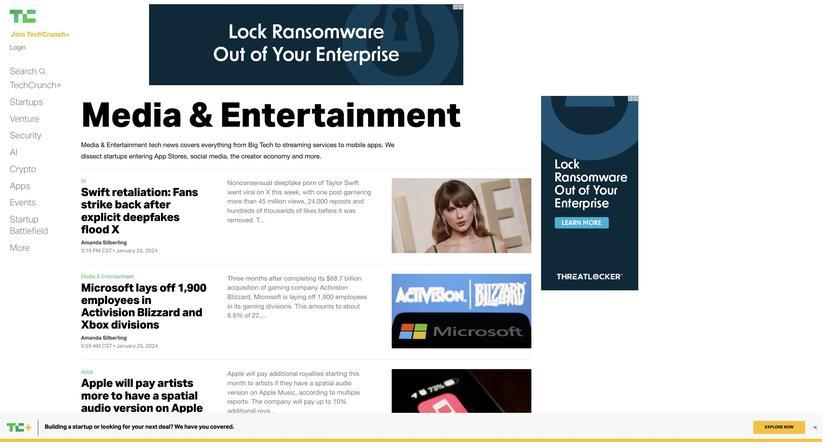 Task type: locate. For each thing, give the bounding box(es) containing it.
1,900
[[178, 280, 206, 295], [318, 293, 334, 301]]

1 horizontal spatial gaming
[[268, 284, 290, 291]]

x up million
[[266, 188, 270, 196]]

0 horizontal spatial its
[[234, 302, 241, 310]]

version inside apple will pay additional royalties starting this month to artists if they have a spatial audio version on apple music, according to multiple reports. the company will pay up to 10% additional roya...
[[228, 389, 248, 396]]

x inside ai swift retaliation: fans strike back after explicit deepfakes flood x amanda silberling 3:19 pm cst • january 25, 2024
[[111, 222, 119, 236]]

amanda silberling link for xbox
[[81, 335, 127, 341]]

0 horizontal spatial more
[[81, 388, 109, 403]]

and inside media & entertainment tech news covers everything from big tech to streaming services to mobile apps. we dissect startups entering app stores, social media, the creator economy and more.
[[292, 153, 303, 160]]

0 horizontal spatial pay
[[136, 376, 155, 390]]

0 horizontal spatial in
[[142, 293, 151, 307]]

additional up "they"
[[270, 370, 298, 378]]

ai swift retaliation: fans strike back after explicit deepfakes flood x amanda silberling 3:19 pm cst • january 25, 2024
[[81, 178, 198, 254]]

0 vertical spatial audio
[[336, 379, 352, 387]]

activision inside media & entertainment microsoft lays off 1,900 employees in activision blizzard and xbox divisions amanda silberling 9:59 am cst • january 25, 2024
[[81, 305, 135, 319]]

a inside apple will pay additional royalties starting this month to artists if they have a spatial audio version on apple music, according to multiple reports. the company will pay up to 10% additional roya...
[[310, 379, 313, 387]]

activision
[[320, 284, 348, 291], [81, 305, 135, 319]]

additional down reports.
[[228, 407, 256, 415]]

search image
[[38, 68, 46, 75]]

0 vertical spatial gaming
[[268, 284, 290, 291]]

1 horizontal spatial and
[[292, 153, 303, 160]]

about
[[343, 302, 360, 310]]

1 vertical spatial ai
[[81, 178, 86, 184]]

2 vertical spatial on
[[155, 401, 169, 415]]

0 horizontal spatial spatial
[[161, 388, 198, 403]]

cst right am
[[102, 343, 112, 349]]

& inside media & entertainment tech news covers everything from big tech to streaming services to mobile apps. we dissect startups entering app stores, social media, the creator economy and more.
[[101, 141, 105, 149]]

company inside apple will pay additional royalties starting this month to artists if they have a spatial audio version on apple music, according to multiple reports. the company will pay up to 10% additional roya...
[[264, 398, 291, 405]]

week,
[[284, 188, 301, 196]]

1 vertical spatial media
[[81, 141, 99, 149]]

cst inside ai swift retaliation: fans strike back after explicit deepfakes flood x amanda silberling 3:19 pm cst • january 25, 2024
[[102, 247, 112, 254]]

0 horizontal spatial audio
[[81, 401, 111, 415]]

0 vertical spatial &
[[189, 92, 213, 135]]

1 vertical spatial amanda silberling link
[[81, 335, 127, 341]]

media inside media & entertainment microsoft lays off 1,900 employees in activision blizzard and xbox divisions amanda silberling 9:59 am cst • january 25, 2024
[[81, 274, 95, 279]]

amanda silberling link for silberling
[[81, 239, 127, 246]]

mobile
[[346, 141, 366, 149]]

it
[[339, 207, 342, 214]]

1 vertical spatial apps link
[[81, 369, 93, 375]]

2 vertical spatial media
[[81, 274, 95, 279]]

0 horizontal spatial this
[[272, 188, 282, 196]]

& for media & entertainment
[[189, 92, 213, 135]]

month
[[228, 379, 246, 387]]

1 vertical spatial apps
[[81, 369, 93, 375]]

additional
[[270, 370, 298, 378], [228, 407, 256, 415]]

audio up ivan mehta link
[[81, 401, 111, 415]]

its
[[318, 275, 325, 282], [234, 302, 241, 310]]

1 vertical spatial x
[[111, 222, 119, 236]]

1 amanda from the top
[[81, 239, 102, 246]]

1 horizontal spatial have
[[294, 379, 308, 387]]

activision inside three months after completing its $68.7 billion acquisition of gaming company activision blizzard, microsoft is laying off 1,900 employees in its gaming divisions. this amounts to about 8.6% of 22,...
[[320, 284, 348, 291]]

entertainment for media & entertainment tech news covers everything from big tech to streaming services to mobile apps. we dissect startups entering app stores, social media, the creator economy and more.
[[107, 141, 147, 149]]

spatial
[[315, 379, 334, 387], [161, 388, 198, 403]]

techcrunch+
[[10, 79, 62, 91]]

off up amounts
[[308, 293, 316, 301]]

0 horizontal spatial advertisement element
[[149, 4, 464, 85]]

crypto
[[10, 163, 36, 174]]

company down music,
[[264, 398, 291, 405]]

microsoft inside media & entertainment microsoft lays off 1,900 employees in activision blizzard and xbox divisions amanda silberling 9:59 am cst • january 25, 2024
[[81, 280, 134, 295]]

1 silberling from the top
[[103, 239, 127, 246]]

1 horizontal spatial x
[[266, 188, 270, 196]]

have inside apple will pay additional royalties starting this month to artists if they have a spatial audio version on apple music, according to multiple reports. the company will pay up to 10% additional roya...
[[294, 379, 308, 387]]

ai for ai
[[10, 146, 17, 158]]

startup battlefield link
[[10, 213, 48, 237]]

its left $68.7
[[318, 275, 325, 282]]

1 media from the top
[[81, 92, 182, 135]]

1 vertical spatial activision
[[81, 305, 135, 319]]

tech
[[149, 141, 162, 149]]

1 vertical spatial 25,
[[137, 343, 144, 349]]

will
[[246, 370, 255, 378], [115, 376, 133, 390], [293, 398, 302, 405]]

0 horizontal spatial x
[[111, 222, 119, 236]]

0 vertical spatial advertisement element
[[149, 4, 464, 85]]

three
[[228, 275, 244, 282]]

x
[[266, 188, 270, 196], [111, 222, 119, 236]]

0 vertical spatial entertainment
[[220, 92, 461, 135]]

and
[[292, 153, 303, 160], [353, 198, 364, 205], [182, 305, 202, 319]]

2 vertical spatial entertainment
[[102, 274, 134, 279]]

1 horizontal spatial more
[[228, 198, 242, 205]]

0 vertical spatial apps link
[[10, 180, 30, 192]]

views,
[[288, 198, 306, 205]]

in inside media & entertainment microsoft lays off 1,900 employees in activision blizzard and xbox divisions amanda silberling 9:59 am cst • january 25, 2024
[[142, 293, 151, 307]]

one
[[317, 188, 327, 196]]

ai
[[10, 146, 17, 158], [81, 178, 86, 184]]

a inside apps apple will pay artists more to have a spatial audio version on apple music
[[153, 388, 159, 403]]

1 vertical spatial a
[[153, 388, 159, 403]]

months
[[246, 275, 267, 282]]

1 horizontal spatial version
[[228, 389, 248, 396]]

january inside ai swift retaliation: fans strike back after explicit deepfakes flood x amanda silberling 3:19 pm cst • january 25, 2024
[[116, 247, 135, 254]]

+
[[66, 30, 70, 39]]

1 horizontal spatial microsoft
[[254, 293, 281, 301]]

& for media & entertainment microsoft lays off 1,900 employees in activision blizzard and xbox divisions amanda silberling 9:59 am cst • january 25, 2024
[[97, 274, 100, 279]]

22,...
[[252, 312, 267, 319]]

crypto link
[[10, 163, 36, 175]]

0 horizontal spatial ai link
[[10, 146, 17, 158]]

1 horizontal spatial off
[[308, 293, 316, 301]]

events
[[10, 197, 36, 208]]

0 vertical spatial cst
[[102, 247, 112, 254]]

version inside apps apple will pay artists more to have a spatial audio version on apple music
[[113, 401, 153, 415]]

2 vertical spatial and
[[182, 305, 202, 319]]

amanda inside ai swift retaliation: fans strike back after explicit deepfakes flood x amanda silberling 3:19 pm cst • january 25, 2024
[[81, 239, 102, 246]]

music,
[[278, 389, 297, 396]]

amanda up 3:19
[[81, 239, 102, 246]]

0 vertical spatial apps
[[10, 180, 30, 191]]

1 horizontal spatial artists
[[255, 379, 273, 387]]

1 amanda silberling link from the top
[[81, 239, 127, 246]]

0 horizontal spatial additional
[[228, 407, 256, 415]]

company down completing
[[291, 284, 318, 291]]

media inside media & entertainment tech news covers everything from big tech to streaming services to mobile apps. we dissect startups entering app stores, social media, the creator economy and more.
[[81, 141, 99, 149]]

have inside apps apple will pay artists more to have a spatial audio version on apple music
[[125, 388, 150, 403]]

amanda silberling link up pm
[[81, 239, 127, 246]]

company inside three months after completing its $68.7 billion acquisition of gaming company activision blizzard, microsoft is laying off 1,900 employees in its gaming divisions. this amounts to about 8.6% of 22,...
[[291, 284, 318, 291]]

off right lays
[[160, 280, 175, 295]]

0 horizontal spatial have
[[125, 388, 150, 403]]

cst right pm
[[102, 247, 112, 254]]

more inside nonconsensual deepfake porn of taylor swift went viral on x this week, with one post garnering more than 45 million views, 24,000 reposts and hundreds of thousands of likes before it was removed. t...
[[228, 198, 242, 205]]

artists inside apps apple will pay artists more to have a spatial audio version on apple music
[[157, 376, 193, 390]]

audio
[[336, 379, 352, 387], [81, 401, 111, 415]]

2 silberling from the top
[[103, 335, 127, 341]]

1 horizontal spatial will
[[246, 370, 255, 378]]

went
[[228, 188, 242, 196]]

ai inside ai swift retaliation: fans strike back after explicit deepfakes flood x amanda silberling 3:19 pm cst • january 25, 2024
[[81, 178, 86, 184]]

1 horizontal spatial advertisement element
[[542, 96, 639, 291]]

tech
[[260, 141, 273, 149]]

1 horizontal spatial its
[[318, 275, 325, 282]]

this up million
[[272, 188, 282, 196]]

1 horizontal spatial ai
[[81, 178, 86, 184]]

techcrunch
[[26, 30, 66, 38]]

x right flood at the bottom of the page
[[111, 222, 119, 236]]

0 vertical spatial •
[[113, 247, 115, 254]]

to right up
[[326, 398, 331, 405]]

0 horizontal spatial will
[[115, 376, 133, 390]]

and inside media & entertainment microsoft lays off 1,900 employees in activision blizzard and xbox divisions amanda silberling 9:59 am cst • january 25, 2024
[[182, 305, 202, 319]]

entertainment inside media & entertainment microsoft lays off 1,900 employees in activision blizzard and xbox divisions amanda silberling 9:59 am cst • january 25, 2024
[[102, 274, 134, 279]]

after right the back
[[144, 197, 171, 212]]

2 horizontal spatial and
[[353, 198, 364, 205]]

silberling down the xbox
[[103, 335, 127, 341]]

2 amanda from the top
[[81, 335, 102, 341]]

ai link
[[10, 146, 17, 158], [81, 178, 86, 184]]

its down blizzard,
[[234, 302, 241, 310]]

microsoft up divisions.
[[254, 293, 281, 301]]

this right starting
[[349, 370, 360, 378]]

0 horizontal spatial version
[[113, 401, 153, 415]]

1 vertical spatial cst
[[102, 343, 112, 349]]

creator
[[241, 153, 262, 160]]

• right am
[[113, 343, 115, 349]]

amanda silberling link up am
[[81, 335, 127, 341]]

audio up multiple
[[336, 379, 352, 387]]

startups
[[104, 153, 127, 160]]

1 vertical spatial &
[[101, 141, 105, 149]]

0 vertical spatial more
[[228, 198, 242, 205]]

0 horizontal spatial employees
[[81, 293, 139, 307]]

1 vertical spatial version
[[113, 401, 153, 415]]

divisions.
[[266, 302, 293, 310]]

x inside nonconsensual deepfake porn of taylor swift went viral on x this week, with one post garnering more than 45 million views, 24,000 reposts and hundreds of thousands of likes before it was removed. t...
[[266, 188, 270, 196]]

garnering
[[344, 188, 371, 196]]

after inside three months after completing its $68.7 billion acquisition of gaming company activision blizzard, microsoft is laying off 1,900 employees in its gaming divisions. this amounts to about 8.6% of 22,...
[[269, 275, 282, 282]]

after right months
[[269, 275, 282, 282]]

flood
[[81, 222, 109, 236]]

1 vertical spatial this
[[349, 370, 360, 378]]

cst
[[102, 247, 112, 254], [102, 343, 112, 349]]

1 vertical spatial amanda
[[81, 335, 102, 341]]

• inside ai swift retaliation: fans strike back after explicit deepfakes flood x amanda silberling 3:19 pm cst • january 25, 2024
[[113, 247, 115, 254]]

more up music
[[81, 388, 109, 403]]

0 horizontal spatial a
[[153, 388, 159, 403]]

0 horizontal spatial apps
[[10, 180, 30, 191]]

• right pm
[[113, 247, 115, 254]]

0 vertical spatial have
[[294, 379, 308, 387]]

to up music
[[111, 388, 123, 403]]

1 vertical spatial 2024
[[145, 343, 158, 349]]

company
[[291, 284, 318, 291], [264, 398, 291, 405]]

more inside apps apple will pay artists more to have a spatial audio version on apple music
[[81, 388, 109, 403]]

2 vertical spatial &
[[97, 274, 100, 279]]

blizzard,
[[228, 293, 252, 301]]

media for media & entertainment
[[81, 92, 182, 135]]

after
[[144, 197, 171, 212], [269, 275, 282, 282]]

social
[[191, 153, 207, 160]]

from
[[233, 141, 247, 149]]

0 vertical spatial this
[[272, 188, 282, 196]]

ai link up the crypto
[[10, 146, 17, 158]]

apps down crypto link
[[10, 180, 30, 191]]

silberling down flood at the bottom of the page
[[103, 239, 127, 246]]

0 vertical spatial company
[[291, 284, 318, 291]]

employees down media & entertainment link
[[81, 293, 139, 307]]

0 horizontal spatial 1,900
[[178, 280, 206, 295]]

xbox
[[81, 318, 109, 332]]

3 media from the top
[[81, 274, 95, 279]]

2 amanda silberling link from the top
[[81, 335, 127, 341]]

a
[[310, 379, 313, 387], [153, 388, 159, 403]]

2 media from the top
[[81, 141, 99, 149]]

lays
[[136, 280, 157, 295]]

january down divisions
[[116, 343, 136, 349]]

microsoft down media & entertainment link
[[81, 280, 134, 295]]

apps link down 9:59
[[81, 369, 93, 375]]

to
[[275, 141, 281, 149], [339, 141, 345, 149], [336, 302, 342, 310], [248, 379, 254, 387], [111, 388, 123, 403], [330, 389, 335, 396], [326, 398, 331, 405]]

in up divisions
[[142, 293, 151, 307]]

0 vertical spatial its
[[318, 275, 325, 282]]

entertainment inside media & entertainment tech news covers everything from big tech to streaming services to mobile apps. we dissect startups entering app stores, social media, the creator economy and more.
[[107, 141, 147, 149]]

0 vertical spatial january
[[116, 247, 135, 254]]

1 vertical spatial january
[[116, 343, 136, 349]]

ai down dissect
[[81, 178, 86, 184]]

on inside apple will pay additional royalties starting this month to artists if they have a spatial audio version on apple music, according to multiple reports. the company will pay up to 10% additional roya...
[[250, 389, 258, 396]]

according
[[299, 389, 328, 396]]

to inside three months after completing its $68.7 billion acquisition of gaming company activision blizzard, microsoft is laying off 1,900 employees in its gaming divisions. this amounts to about 8.6% of 22,...
[[336, 302, 342, 310]]

0 vertical spatial spatial
[[315, 379, 334, 387]]

entertainment
[[220, 92, 461, 135], [107, 141, 147, 149], [102, 274, 134, 279]]

employees inside media & entertainment microsoft lays off 1,900 employees in activision blizzard and xbox divisions amanda silberling 9:59 am cst • january 25, 2024
[[81, 293, 139, 307]]

than
[[244, 198, 257, 205]]

1 vertical spatial and
[[353, 198, 364, 205]]

this inside nonconsensual deepfake porn of taylor swift went viral on x this week, with one post garnering more than 45 million views, 24,000 reposts and hundreds of thousands of likes before it was removed. t...
[[272, 188, 282, 196]]

in up 8.6%
[[228, 302, 233, 310]]

1 horizontal spatial &
[[101, 141, 105, 149]]

0 horizontal spatial &
[[97, 274, 100, 279]]

0 horizontal spatial artists
[[157, 376, 193, 390]]

0 vertical spatial x
[[266, 188, 270, 196]]

apps inside apps apple will pay artists more to have a spatial audio version on apple music
[[81, 369, 93, 375]]

1 horizontal spatial this
[[349, 370, 360, 378]]

1 horizontal spatial activision
[[320, 284, 348, 291]]

on
[[257, 188, 264, 196], [250, 389, 258, 396], [155, 401, 169, 415]]

ai for ai swift retaliation: fans strike back after explicit deepfakes flood x amanda silberling 3:19 pm cst • january 25, 2024
[[81, 178, 86, 184]]

have
[[294, 379, 308, 387], [125, 388, 150, 403]]

swift up 'garnering'
[[345, 179, 359, 187]]

&
[[189, 92, 213, 135], [101, 141, 105, 149], [97, 274, 100, 279]]

before
[[319, 207, 337, 214]]

ivan mehta link
[[81, 430, 109, 437]]

january inside media & entertainment microsoft lays off 1,900 employees in activision blizzard and xbox divisions amanda silberling 9:59 am cst • january 25, 2024
[[116, 343, 136, 349]]

& for media & entertainment tech news covers everything from big tech to streaming services to mobile apps. we dissect startups entering app stores, social media, the creator economy and more.
[[101, 141, 105, 149]]

1 vertical spatial have
[[125, 388, 150, 403]]

apps link
[[10, 180, 30, 192], [81, 369, 93, 375]]

in inside three months after completing its $68.7 billion acquisition of gaming company activision blizzard, microsoft is laying off 1,900 employees in its gaming divisions. this amounts to about 8.6% of 22,...
[[228, 302, 233, 310]]

apps link up events
[[10, 180, 30, 192]]

advertisement element
[[149, 4, 464, 85], [542, 96, 639, 291]]

1 horizontal spatial pay
[[257, 370, 268, 378]]

1 vertical spatial entertainment
[[107, 141, 147, 149]]

ai link down dissect
[[81, 178, 86, 184]]

gaming up is
[[268, 284, 290, 291]]

in
[[142, 293, 151, 307], [228, 302, 233, 310]]

will inside apps apple will pay artists more to have a spatial audio version on apple music
[[115, 376, 133, 390]]

& inside media & entertainment microsoft lays off 1,900 employees in activision blizzard and xbox divisions amanda silberling 9:59 am cst • january 25, 2024
[[97, 274, 100, 279]]

more link
[[10, 242, 30, 253]]

divisions
[[111, 318, 159, 332]]

0 horizontal spatial microsoft
[[81, 280, 134, 295]]

microsoft logo displayed on a phone screen and activision blizzard logo displayed on a screen in the background are seen in this illustration photo taken in krakow, poland on july 17, 2023. (photo by jakub porzycki/nurphoto) image
[[392, 274, 532, 349]]

on inside nonconsensual deepfake porn of taylor swift went viral on x this week, with one post garnering more than 45 million views, 24,000 reposts and hundreds of thousands of likes before it was removed. t...
[[257, 188, 264, 196]]

login link
[[10, 42, 26, 53]]

3:19
[[81, 247, 92, 254]]

employees
[[81, 293, 139, 307], [336, 293, 367, 301]]

2 horizontal spatial &
[[189, 92, 213, 135]]

pay inside apps apple will pay artists more to have a spatial audio version on apple music
[[136, 376, 155, 390]]

apps apple will pay artists more to have a spatial audio version on apple music
[[81, 369, 203, 427]]

0 horizontal spatial off
[[160, 280, 175, 295]]

amanda up 9:59
[[81, 335, 102, 341]]

january right pm
[[116, 247, 135, 254]]

1 horizontal spatial additional
[[270, 370, 298, 378]]

gaming up the 22,...
[[243, 302, 264, 310]]

entertainment for media & entertainment microsoft lays off 1,900 employees in activision blizzard and xbox divisions amanda silberling 9:59 am cst • january 25, 2024
[[102, 274, 134, 279]]

swift up explicit on the left of the page
[[81, 185, 110, 199]]

silberling
[[103, 239, 127, 246], [103, 335, 127, 341]]

0 vertical spatial amanda silberling link
[[81, 239, 127, 246]]

january
[[116, 247, 135, 254], [116, 343, 136, 349]]

0 horizontal spatial after
[[144, 197, 171, 212]]

blizzard
[[137, 305, 180, 319]]

to left about
[[336, 302, 342, 310]]

1 vertical spatial •
[[113, 343, 115, 349]]

more down went
[[228, 198, 242, 205]]

1 vertical spatial company
[[264, 398, 291, 405]]

0 horizontal spatial gaming
[[243, 302, 264, 310]]

of up t... in the left of the page
[[257, 207, 262, 214]]

amanda inside media & entertainment microsoft lays off 1,900 employees in activision blizzard and xbox divisions amanda silberling 9:59 am cst • january 25, 2024
[[81, 335, 102, 341]]

1 vertical spatial silberling
[[103, 335, 127, 341]]

apps down 9:59
[[81, 369, 93, 375]]

to right tech
[[275, 141, 281, 149]]

of
[[318, 179, 324, 187], [257, 207, 262, 214], [296, 207, 302, 214], [261, 284, 266, 291], [245, 312, 251, 319]]

0 vertical spatial silberling
[[103, 239, 127, 246]]

0 vertical spatial 25,
[[137, 247, 144, 254]]

•
[[113, 247, 115, 254], [113, 343, 115, 349]]

1 vertical spatial after
[[269, 275, 282, 282]]

of left the 22,...
[[245, 312, 251, 319]]

employees up about
[[336, 293, 367, 301]]

1 horizontal spatial in
[[228, 302, 233, 310]]

this
[[272, 188, 282, 196], [349, 370, 360, 378]]

0 vertical spatial and
[[292, 153, 303, 160]]

apps
[[10, 180, 30, 191], [81, 369, 93, 375]]

ai up the crypto
[[10, 146, 17, 158]]



Task type: describe. For each thing, give the bounding box(es) containing it.
viral
[[243, 188, 255, 196]]

more.
[[305, 153, 322, 160]]

taylor
[[326, 179, 343, 187]]

battlefield
[[10, 225, 48, 236]]

apple will pay artists more to have a spatial audio version on apple music link
[[81, 376, 203, 427]]

pm
[[93, 247, 101, 254]]

security link
[[10, 130, 41, 141]]

ivan
[[81, 430, 92, 437]]

of down months
[[261, 284, 266, 291]]

swift retaliation: fans strike back after explicit deepfakes flood x link
[[81, 185, 198, 236]]

startup
[[10, 213, 39, 225]]

the
[[231, 153, 240, 160]]

reposts
[[330, 198, 351, 205]]

security
[[10, 130, 41, 141]]

0 horizontal spatial apps link
[[10, 180, 30, 192]]

media for media & entertainment tech news covers everything from big tech to streaming services to mobile apps. we dissect startups entering app stores, social media, the creator economy and more.
[[81, 141, 99, 149]]

this
[[295, 302, 307, 310]]

stores,
[[168, 153, 189, 160]]

news
[[163, 141, 179, 149]]

startups link
[[10, 96, 43, 108]]

artists inside apple will pay additional royalties starting this month to artists if they have a spatial audio version on apple music, according to multiple reports. the company will pay up to 10% additional roya...
[[255, 379, 273, 387]]

audio inside apple will pay additional royalties starting this month to artists if they have a spatial audio version on apple music, according to multiple reports. the company will pay up to 10% additional roya...
[[336, 379, 352, 387]]

0 vertical spatial ai link
[[10, 146, 17, 158]]

likes
[[304, 207, 317, 214]]

venture link
[[10, 113, 39, 124]]

after inside ai swift retaliation: fans strike back after explicit deepfakes flood x amanda silberling 3:19 pm cst • january 25, 2024
[[144, 197, 171, 212]]

was
[[344, 207, 356, 214]]

the
[[252, 398, 263, 405]]

25, inside media & entertainment microsoft lays off 1,900 employees in activision blizzard and xbox divisions amanda silberling 9:59 am cst • january 25, 2024
[[137, 343, 144, 349]]

media & entertainment link
[[81, 274, 134, 279]]

three months after completing its $68.7 billion acquisition of gaming company activision blizzard, microsoft is laying off 1,900 employees in its gaming divisions. this amounts to about 8.6% of 22,...
[[228, 275, 367, 319]]

if
[[275, 379, 278, 387]]

we
[[386, 141, 395, 149]]

swift inside ai swift retaliation: fans strike back after explicit deepfakes flood x amanda silberling 3:19 pm cst • january 25, 2024
[[81, 185, 110, 199]]

million
[[268, 198, 286, 205]]

retaliation:
[[112, 185, 171, 199]]

employees inside three months after completing its $68.7 billion acquisition of gaming company activision blizzard, microsoft is laying off 1,900 employees in its gaming divisions. this amounts to about 8.6% of 22,...
[[336, 293, 367, 301]]

startup battlefield
[[10, 213, 48, 236]]

1,900 inside media & entertainment microsoft lays off 1,900 employees in activision blizzard and xbox divisions amanda silberling 9:59 am cst • january 25, 2024
[[178, 280, 206, 295]]

0 vertical spatial additional
[[270, 370, 298, 378]]

cst inside media & entertainment microsoft lays off 1,900 employees in activision blizzard and xbox divisions amanda silberling 9:59 am cst • january 25, 2024
[[102, 343, 112, 349]]

entering
[[129, 153, 153, 160]]

1 vertical spatial ai link
[[81, 178, 86, 184]]

2024 inside media & entertainment microsoft lays off 1,900 employees in activision blizzard and xbox divisions amanda silberling 9:59 am cst • january 25, 2024
[[145, 343, 158, 349]]

audio inside apps apple will pay artists more to have a spatial audio version on apple music
[[81, 401, 111, 415]]

streaming
[[283, 141, 311, 149]]

media & entertainment microsoft lays off 1,900 employees in activision blizzard and xbox divisions amanda silberling 9:59 am cst • january 25, 2024
[[81, 274, 206, 349]]

is
[[283, 293, 288, 301]]

am
[[93, 343, 101, 349]]

apps for apps
[[10, 180, 30, 191]]

music
[[81, 413, 113, 427]]

startups
[[10, 96, 43, 107]]

• inside media & entertainment microsoft lays off 1,900 employees in activision blizzard and xbox divisions amanda silberling 9:59 am cst • january 25, 2024
[[113, 343, 115, 349]]

1 vertical spatial additional
[[228, 407, 256, 415]]

more
[[10, 242, 30, 253]]

spatial inside apps apple will pay artists more to have a spatial audio version on apple music
[[161, 388, 198, 403]]

services
[[313, 141, 337, 149]]

1 vertical spatial gaming
[[243, 302, 264, 310]]

to left mobile
[[339, 141, 345, 149]]

25, inside ai swift retaliation: fans strike back after explicit deepfakes flood x amanda silberling 3:19 pm cst • january 25, 2024
[[137, 247, 144, 254]]

taylor swift image
[[392, 178, 532, 253]]

spatial inside apple will pay additional royalties starting this month to artists if they have a spatial audio version on apple music, according to multiple reports. the company will pay up to 10% additional roya...
[[315, 379, 334, 387]]

post
[[329, 188, 342, 196]]

techcrunch+ link
[[10, 79, 62, 91]]

mehta
[[93, 430, 109, 437]]

removed.
[[228, 216, 255, 224]]

1,900 inside three months after completing its $68.7 billion acquisition of gaming company activision blizzard, microsoft is laying off 1,900 employees in its gaming divisions. this amounts to about 8.6% of 22,...
[[318, 293, 334, 301]]

of up one at the left top
[[318, 179, 324, 187]]

and inside nonconsensual deepfake porn of taylor swift went viral on x this week, with one post garnering more than 45 million views, 24,000 reposts and hundreds of thousands of likes before it was removed. t...
[[353, 198, 364, 205]]

techcrunch link
[[10, 10, 75, 23]]

porn
[[303, 179, 316, 187]]

this inside apple will pay additional royalties starting this month to artists if they have a spatial audio version on apple music, according to multiple reports. the company will pay up to 10% additional roya...
[[349, 370, 360, 378]]

2024 inside ai swift retaliation: fans strike back after explicit deepfakes flood x amanda silberling 3:19 pm cst • january 25, 2024
[[145, 247, 158, 254]]

search
[[10, 65, 37, 76]]

billion
[[345, 275, 362, 282]]

economy
[[264, 153, 290, 160]]

8.6%
[[228, 312, 243, 319]]

on inside apps apple will pay artists more to have a spatial audio version on apple music
[[155, 401, 169, 415]]

apps.
[[368, 141, 384, 149]]

ivan mehta
[[81, 430, 109, 437]]

apps for apps apple will pay artists more to have a spatial audio version on apple music
[[81, 369, 93, 375]]

swift inside nonconsensual deepfake porn of taylor swift went viral on x this week, with one post garnering more than 45 million views, 24,000 reposts and hundreds of thousands of likes before it was removed. t...
[[345, 179, 359, 187]]

2 horizontal spatial will
[[293, 398, 302, 405]]

explicit
[[81, 210, 121, 224]]

big
[[248, 141, 258, 149]]

t...
[[257, 216, 265, 224]]

$68.7
[[327, 275, 343, 282]]

with
[[303, 188, 315, 196]]

apple will pay additional royalties starting this month to artists if they have a spatial audio version on apple music, according to multiple reports. the company will pay up to 10% additional roya...
[[228, 370, 360, 415]]

royalties
[[300, 370, 324, 378]]

silberling inside media & entertainment microsoft lays off 1,900 employees in activision blizzard and xbox divisions amanda silberling 9:59 am cst • january 25, 2024
[[103, 335, 127, 341]]

techcrunch image
[[10, 10, 36, 23]]

2 horizontal spatial pay
[[304, 398, 315, 405]]

dissect
[[81, 153, 102, 160]]

silberling inside ai swift retaliation: fans strike back after explicit deepfakes flood x amanda silberling 3:19 pm cst • january 25, 2024
[[103, 239, 127, 246]]

to right the month
[[248, 379, 254, 387]]

fans
[[173, 185, 198, 199]]

1 horizontal spatial apps link
[[81, 369, 93, 375]]

strike
[[81, 197, 113, 212]]

of down views, at left
[[296, 207, 302, 214]]

to inside apps apple will pay artists more to have a spatial audio version on apple music
[[111, 388, 123, 403]]

off inside three months after completing its $68.7 billion acquisition of gaming company activision blizzard, microsoft is laying off 1,900 employees in its gaming divisions. this amounts to about 8.6% of 22,...
[[308, 293, 316, 301]]

nonconsensual deepfake porn of taylor swift went viral on x this week, with one post garnering more than 45 million views, 24,000 reposts and hundreds of thousands of likes before it was removed. t...
[[228, 179, 371, 224]]

microsoft lays off 1,900 employees in activision blizzard and xbox divisions link
[[81, 280, 206, 332]]

microsoft inside three months after completing its $68.7 billion acquisition of gaming company activision blizzard, microsoft is laying off 1,900 employees in its gaming divisions. this amounts to about 8.6% of 22,...
[[254, 293, 281, 301]]

9:59
[[81, 343, 92, 349]]

back
[[115, 197, 141, 212]]

media & entertainment tech news covers everything from big tech to streaming services to mobile apps. we dissect startups entering app stores, social media, the creator economy and more.
[[81, 141, 395, 160]]

entertainment for media & entertainment
[[220, 92, 461, 135]]

completing
[[284, 275, 316, 282]]

1 vertical spatial advertisement element
[[542, 96, 639, 291]]

thousands
[[264, 207, 294, 214]]

starting
[[326, 370, 347, 378]]

login
[[10, 43, 26, 51]]

amounts
[[309, 302, 334, 310]]

24,000
[[308, 198, 328, 205]]

acquisition
[[228, 284, 259, 291]]

to up 10%
[[330, 389, 335, 396]]

apple music icon on iphone image
[[392, 370, 532, 442]]

off inside media & entertainment microsoft lays off 1,900 employees in activision blizzard and xbox divisions amanda silberling 9:59 am cst • january 25, 2024
[[160, 280, 175, 295]]



Task type: vqa. For each thing, say whether or not it's contained in the screenshot.
the left ADVERTISEMENT element
yes



